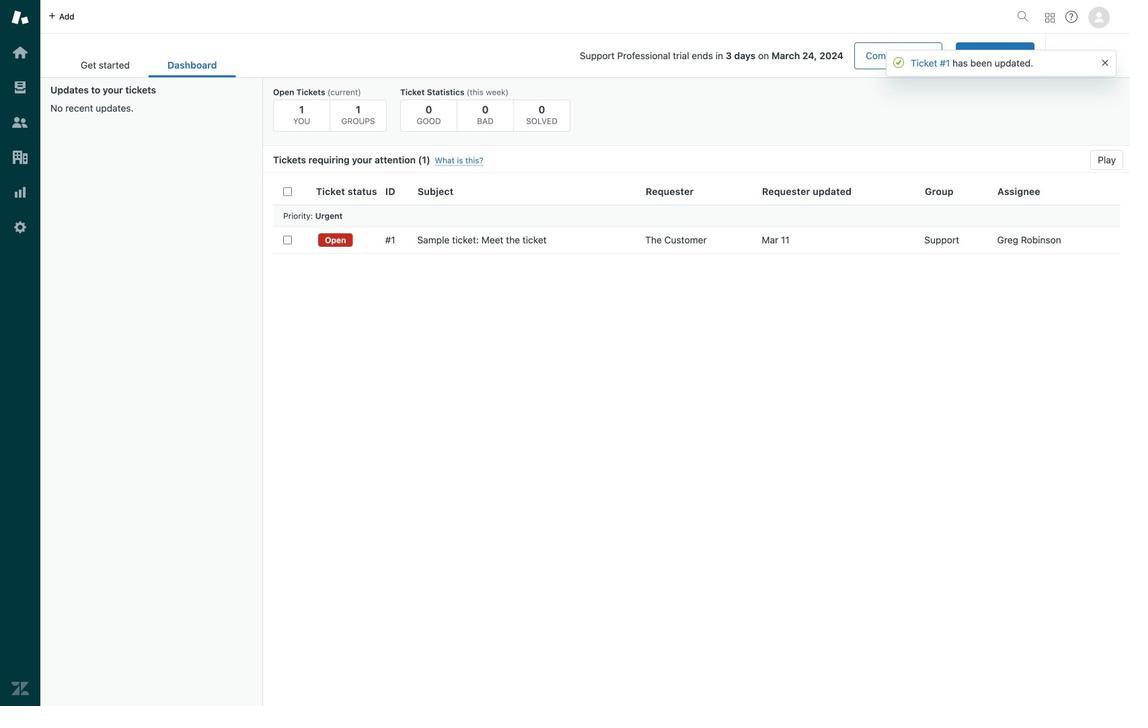Task type: vqa. For each thing, say whether or not it's contained in the screenshot.
tab on the left
yes



Task type: describe. For each thing, give the bounding box(es) containing it.
reporting image
[[11, 184, 29, 201]]

Select All Tickets checkbox
[[283, 187, 292, 196]]

March 24, 2024 text field
[[772, 50, 844, 61]]

organizations image
[[11, 149, 29, 166]]

zendesk products image
[[1045, 13, 1055, 23]]

zendesk image
[[11, 680, 29, 698]]

main element
[[0, 0, 40, 706]]



Task type: locate. For each thing, give the bounding box(es) containing it.
grid
[[263, 178, 1130, 706]]

views image
[[11, 79, 29, 96]]

tab
[[62, 52, 149, 77]]

get help image
[[1066, 11, 1078, 23]]

admin image
[[11, 219, 29, 236]]

customers image
[[11, 114, 29, 131]]

get started image
[[11, 44, 29, 61]]

tab list
[[62, 52, 236, 77]]

zendesk support image
[[11, 9, 29, 26]]

None checkbox
[[283, 236, 292, 245]]



